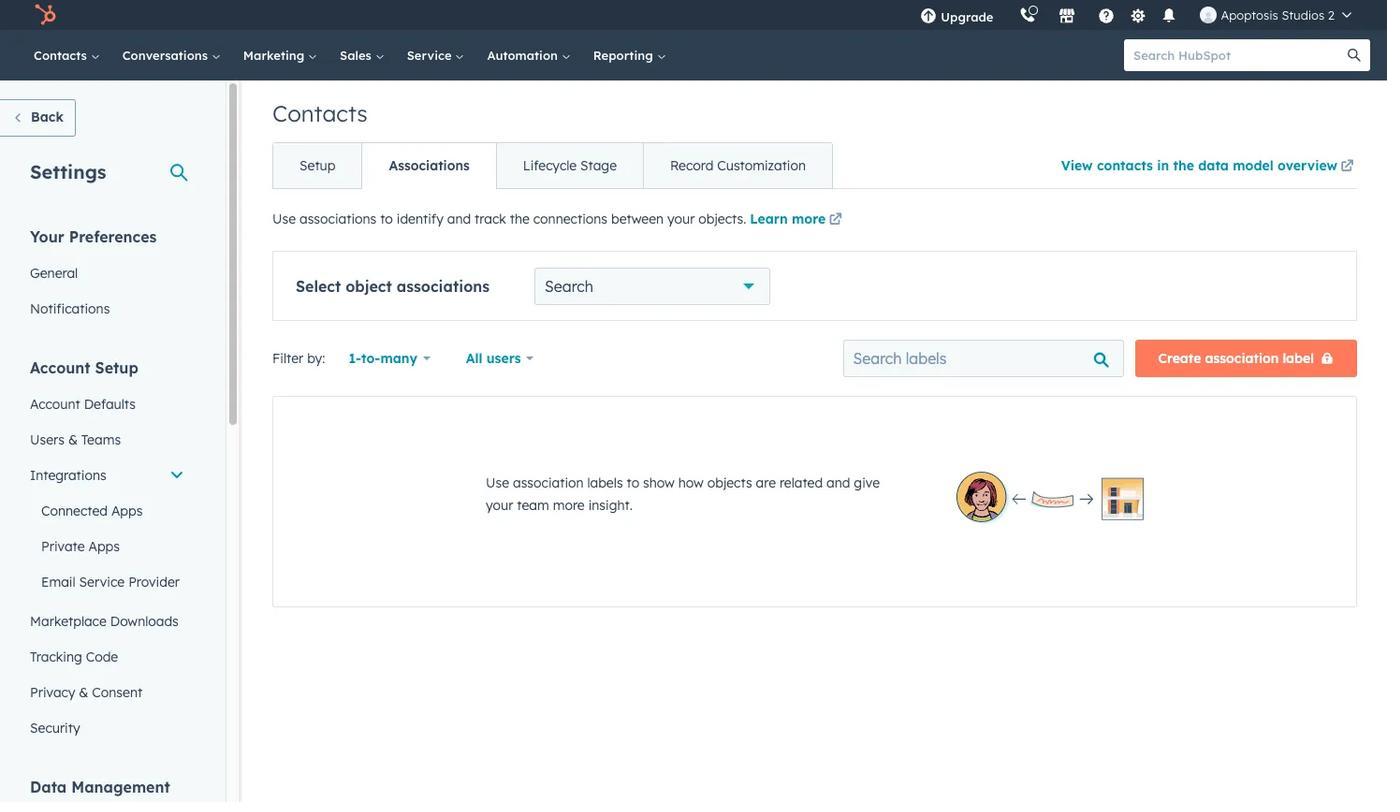 Task type: vqa. For each thing, say whether or not it's contained in the screenshot.
PM associated with Brian
no



Task type: describe. For each thing, give the bounding box(es) containing it.
labels
[[587, 475, 623, 491]]

learn more
[[750, 211, 826, 227]]

between
[[611, 211, 664, 227]]

connected
[[41, 503, 108, 519]]

reporting
[[593, 48, 657, 63]]

account for account defaults
[[30, 396, 80, 413]]

marketing
[[243, 48, 308, 63]]

apps for connected apps
[[111, 503, 143, 519]]

marketplace
[[30, 613, 107, 630]]

use associations to identify and track the connections between your objects.
[[272, 211, 750, 227]]

private
[[41, 538, 85, 555]]

team
[[517, 497, 549, 514]]

sales link
[[329, 30, 396, 80]]

record customization
[[670, 157, 806, 174]]

sales
[[340, 48, 375, 63]]

lifecycle stage
[[523, 157, 617, 174]]

all users
[[466, 350, 521, 367]]

0 vertical spatial the
[[1173, 157, 1194, 174]]

Search HubSpot search field
[[1124, 39, 1353, 71]]

conversations link
[[111, 30, 232, 80]]

0 horizontal spatial contacts
[[34, 48, 91, 63]]

associations link
[[362, 143, 496, 188]]

security link
[[19, 710, 196, 746]]

learn
[[750, 211, 788, 227]]

private apps
[[41, 538, 120, 555]]

1 vertical spatial the
[[510, 211, 530, 227]]

search
[[545, 277, 593, 296]]

provider
[[128, 574, 180, 591]]

marketplaces image
[[1059, 8, 1076, 25]]

apps for private apps
[[88, 538, 120, 555]]

marketplace downloads link
[[19, 604, 196, 639]]

users
[[30, 431, 65, 448]]

security
[[30, 720, 80, 737]]

menu containing apoptosis studios 2
[[907, 0, 1365, 30]]

email
[[41, 574, 75, 591]]

notifications link
[[19, 291, 196, 327]]

2
[[1328, 7, 1335, 22]]

more inside use association labels to show how objects are related and give your team more insight.
[[553, 497, 585, 514]]

management
[[71, 778, 170, 797]]

stage
[[580, 157, 617, 174]]

notifications button
[[1154, 0, 1185, 30]]

reporting link
[[582, 30, 677, 80]]

tara schultz image
[[1200, 7, 1217, 23]]

filter by:
[[272, 350, 325, 367]]

automation
[[487, 48, 561, 63]]

1-
[[349, 350, 361, 367]]

by:
[[307, 350, 325, 367]]

connected apps link
[[19, 493, 196, 529]]

connected apps
[[41, 503, 143, 519]]

all users button
[[454, 340, 546, 377]]

Search labels search field
[[843, 340, 1124, 377]]

service link
[[396, 30, 476, 80]]

lifecycle
[[523, 157, 577, 174]]

account setup
[[30, 358, 138, 377]]

0 vertical spatial associations
[[299, 211, 377, 227]]

link opens in a new window image for link opens in a new window icon within view contacts in the data model overview link
[[1341, 160, 1354, 174]]

setup inside navigation
[[300, 157, 335, 174]]

automation link
[[476, 30, 582, 80]]

insight.
[[588, 497, 633, 514]]

1 vertical spatial contacts
[[272, 99, 368, 127]]

1 vertical spatial setup
[[95, 358, 138, 377]]

calling icon image
[[1020, 7, 1037, 24]]

preferences
[[69, 227, 157, 246]]

notifications
[[30, 300, 110, 317]]

record
[[670, 157, 714, 174]]

1-to-many
[[349, 350, 417, 367]]

search image
[[1348, 49, 1361, 62]]

1-to-many button
[[336, 340, 442, 377]]

& for users
[[68, 431, 78, 448]]

association for label
[[1205, 350, 1279, 367]]

create association label button
[[1135, 340, 1357, 377]]

privacy
[[30, 684, 75, 701]]

search button
[[1338, 39, 1370, 71]]

view contacts in the data model overview
[[1061, 157, 1338, 174]]

give
[[854, 475, 880, 491]]

general
[[30, 265, 78, 282]]

upgrade
[[941, 9, 994, 24]]

objects.
[[699, 211, 746, 227]]

learn more link
[[750, 210, 845, 232]]

your
[[30, 227, 64, 246]]

object
[[346, 277, 392, 296]]

record customization link
[[643, 143, 832, 188]]

label
[[1283, 350, 1314, 367]]

code
[[86, 649, 118, 665]]

marketplaces button
[[1048, 0, 1087, 30]]

account setup element
[[19, 358, 196, 746]]

your preferences element
[[19, 227, 196, 327]]



Task type: locate. For each thing, give the bounding box(es) containing it.
0 vertical spatial association
[[1205, 350, 1279, 367]]

and left track
[[447, 211, 471, 227]]

more right the team
[[553, 497, 585, 514]]

upgrade image
[[920, 8, 937, 25]]

1 horizontal spatial more
[[792, 211, 826, 227]]

apoptosis studios 2
[[1221, 7, 1335, 22]]

& right users
[[68, 431, 78, 448]]

track
[[475, 211, 506, 227]]

& right privacy
[[79, 684, 88, 701]]

0 horizontal spatial link opens in a new window image
[[829, 210, 842, 232]]

email service provider
[[41, 574, 180, 591]]

link opens in a new window image inside view contacts in the data model overview link
[[1341, 156, 1354, 179]]

to inside use association labels to show how objects are related and give your team more insight.
[[627, 475, 639, 491]]

1 horizontal spatial service
[[407, 48, 455, 63]]

0 horizontal spatial your
[[486, 497, 513, 514]]

0 vertical spatial setup
[[300, 157, 335, 174]]

1 horizontal spatial link opens in a new window image
[[1341, 156, 1354, 179]]

account for account setup
[[30, 358, 90, 377]]

privacy & consent link
[[19, 675, 196, 710]]

1 horizontal spatial link opens in a new window image
[[1341, 160, 1354, 174]]

use for use associations to identify and track the connections between your objects.
[[272, 211, 296, 227]]

0 vertical spatial your
[[667, 211, 695, 227]]

1 vertical spatial more
[[553, 497, 585, 514]]

0 vertical spatial link opens in a new window image
[[1341, 156, 1354, 179]]

studios
[[1282, 7, 1325, 22]]

1 horizontal spatial and
[[826, 475, 850, 491]]

model
[[1233, 157, 1274, 174]]

your preferences
[[30, 227, 157, 246]]

1 vertical spatial link opens in a new window image
[[829, 210, 842, 232]]

show
[[643, 475, 675, 491]]

1 horizontal spatial contacts
[[272, 99, 368, 127]]

objects
[[707, 475, 752, 491]]

1 horizontal spatial &
[[79, 684, 88, 701]]

navigation containing setup
[[272, 142, 833, 189]]

data
[[1198, 157, 1229, 174]]

your
[[667, 211, 695, 227], [486, 497, 513, 514]]

service down private apps link
[[79, 574, 125, 591]]

link opens in a new window image right learn more
[[829, 213, 842, 227]]

conversations
[[122, 48, 211, 63]]

marketing link
[[232, 30, 329, 80]]

hubspot link
[[22, 4, 70, 26]]

& inside privacy & consent link
[[79, 684, 88, 701]]

defaults
[[84, 396, 136, 413]]

notifications image
[[1161, 8, 1178, 25]]

1 horizontal spatial use
[[486, 475, 509, 491]]

overview
[[1278, 157, 1338, 174]]

link opens in a new window image right overview
[[1341, 156, 1354, 179]]

create association label
[[1158, 350, 1314, 367]]

association for labels
[[513, 475, 584, 491]]

0 horizontal spatial more
[[553, 497, 585, 514]]

1 vertical spatial apps
[[88, 538, 120, 555]]

your left objects.
[[667, 211, 695, 227]]

0 horizontal spatial and
[[447, 211, 471, 227]]

the
[[1173, 157, 1194, 174], [510, 211, 530, 227]]

use inside use association labels to show how objects are related and give your team more insight.
[[486, 475, 509, 491]]

service inside 'email service provider' link
[[79, 574, 125, 591]]

apps up private apps link
[[111, 503, 143, 519]]

contacts
[[1097, 157, 1153, 174]]

0 horizontal spatial associations
[[299, 211, 377, 227]]

use for use association labels to show how objects are related and give your team more insight.
[[486, 475, 509, 491]]

settings image
[[1130, 8, 1147, 25]]

identify
[[397, 211, 443, 227]]

association inside use association labels to show how objects are related and give your team more insight.
[[513, 475, 584, 491]]

1 vertical spatial account
[[30, 396, 80, 413]]

1 vertical spatial link opens in a new window image
[[829, 213, 842, 227]]

the right in
[[1173, 157, 1194, 174]]

0 horizontal spatial to
[[380, 211, 393, 227]]

privacy & consent
[[30, 684, 142, 701]]

association inside button
[[1205, 350, 1279, 367]]

account defaults link
[[19, 387, 196, 422]]

select
[[296, 277, 341, 296]]

users & teams
[[30, 431, 121, 448]]

service inside service link
[[407, 48, 455, 63]]

data management
[[30, 778, 170, 797]]

service right sales link
[[407, 48, 455, 63]]

are
[[756, 475, 776, 491]]

integrations button
[[19, 458, 196, 493]]

help image
[[1098, 8, 1115, 25]]

1 vertical spatial service
[[79, 574, 125, 591]]

hubspot image
[[34, 4, 56, 26]]

1 vertical spatial and
[[826, 475, 850, 491]]

help button
[[1091, 0, 1123, 30]]

1 vertical spatial associations
[[397, 277, 490, 296]]

menu item
[[1007, 0, 1010, 30]]

1 vertical spatial to
[[627, 475, 639, 491]]

1 horizontal spatial the
[[1173, 157, 1194, 174]]

consent
[[92, 684, 142, 701]]

customization
[[717, 157, 806, 174]]

0 horizontal spatial service
[[79, 574, 125, 591]]

back link
[[0, 99, 76, 137]]

to
[[380, 211, 393, 227], [627, 475, 639, 491]]

0 vertical spatial contacts
[[34, 48, 91, 63]]

settings link
[[1126, 5, 1150, 25]]

data
[[30, 778, 67, 797]]

to left identify at the left top
[[380, 211, 393, 227]]

filter
[[272, 350, 303, 367]]

apps up 'email service provider' link
[[88, 538, 120, 555]]

& for privacy
[[79, 684, 88, 701]]

0 vertical spatial use
[[272, 211, 296, 227]]

1 horizontal spatial association
[[1205, 350, 1279, 367]]

0 vertical spatial apps
[[111, 503, 143, 519]]

tracking code
[[30, 649, 118, 665]]

0 horizontal spatial &
[[68, 431, 78, 448]]

email service provider link
[[19, 564, 196, 600]]

link opens in a new window image right learn more
[[829, 210, 842, 232]]

0 horizontal spatial link opens in a new window image
[[829, 213, 842, 227]]

1 vertical spatial your
[[486, 497, 513, 514]]

link opens in a new window image inside learn more link
[[829, 213, 842, 227]]

associations
[[389, 157, 470, 174]]

contacts
[[34, 48, 91, 63], [272, 99, 368, 127]]

0 vertical spatial link opens in a new window image
[[1341, 160, 1354, 174]]

related
[[780, 475, 823, 491]]

menu
[[907, 0, 1365, 30]]

0 vertical spatial account
[[30, 358, 90, 377]]

associations down identify at the left top
[[397, 277, 490, 296]]

and inside use association labels to show how objects are related and give your team more insight.
[[826, 475, 850, 491]]

many
[[380, 350, 417, 367]]

account up users
[[30, 396, 80, 413]]

link opens in a new window image inside view contacts in the data model overview link
[[1341, 160, 1354, 174]]

your inside use association labels to show how objects are related and give your team more insight.
[[486, 497, 513, 514]]

account defaults
[[30, 396, 136, 413]]

and left give
[[826, 475, 850, 491]]

general link
[[19, 256, 196, 291]]

view contacts in the data model overview link
[[1061, 145, 1357, 188]]

navigation
[[272, 142, 833, 189]]

teams
[[81, 431, 121, 448]]

1 account from the top
[[30, 358, 90, 377]]

account up account defaults
[[30, 358, 90, 377]]

link opens in a new window image
[[1341, 160, 1354, 174], [829, 213, 842, 227]]

1 horizontal spatial associations
[[397, 277, 490, 296]]

associations down the setup link at the left top of page
[[299, 211, 377, 227]]

use
[[272, 211, 296, 227], [486, 475, 509, 491]]

select object associations
[[296, 277, 490, 296]]

0 vertical spatial more
[[792, 211, 826, 227]]

in
[[1157, 157, 1169, 174]]

& inside users & teams link
[[68, 431, 78, 448]]

more right 'learn'
[[792, 211, 826, 227]]

0 horizontal spatial association
[[513, 475, 584, 491]]

tracking code link
[[19, 639, 196, 675]]

to-
[[361, 350, 380, 367]]

association left 'label'
[[1205, 350, 1279, 367]]

apoptosis studios 2 button
[[1189, 0, 1363, 30]]

0 vertical spatial to
[[380, 211, 393, 227]]

link opens in a new window image right overview
[[1341, 160, 1354, 174]]

0 vertical spatial and
[[447, 211, 471, 227]]

2 account from the top
[[30, 396, 80, 413]]

1 vertical spatial association
[[513, 475, 584, 491]]

calling icon button
[[1012, 3, 1044, 27]]

the right track
[[510, 211, 530, 227]]

to left show
[[627, 475, 639, 491]]

0 horizontal spatial use
[[272, 211, 296, 227]]

1 vertical spatial &
[[79, 684, 88, 701]]

0 vertical spatial &
[[68, 431, 78, 448]]

contacts down hubspot link
[[34, 48, 91, 63]]

link opens in a new window image
[[1341, 156, 1354, 179], [829, 210, 842, 232]]

downloads
[[110, 613, 179, 630]]

all
[[466, 350, 482, 367]]

link opens in a new window image for link opens in a new window icon to the bottom
[[829, 213, 842, 227]]

1 horizontal spatial setup
[[300, 157, 335, 174]]

setup
[[300, 157, 335, 174], [95, 358, 138, 377]]

lifecycle stage link
[[496, 143, 643, 188]]

apoptosis
[[1221, 7, 1278, 22]]

back
[[31, 109, 64, 125]]

settings
[[30, 160, 106, 183]]

1 horizontal spatial to
[[627, 475, 639, 491]]

0 horizontal spatial the
[[510, 211, 530, 227]]

create
[[1158, 350, 1201, 367]]

use association labels to show how objects are related and give your team more insight.
[[486, 475, 880, 514]]

apps
[[111, 503, 143, 519], [88, 538, 120, 555]]

1 horizontal spatial your
[[667, 211, 695, 227]]

0 vertical spatial service
[[407, 48, 455, 63]]

contacts up the setup link at the left top of page
[[272, 99, 368, 127]]

1 vertical spatial use
[[486, 475, 509, 491]]

users
[[486, 350, 521, 367]]

your left the team
[[486, 497, 513, 514]]

0 horizontal spatial setup
[[95, 358, 138, 377]]

tracking
[[30, 649, 82, 665]]

private apps link
[[19, 529, 196, 564]]

association up the team
[[513, 475, 584, 491]]

contacts link
[[22, 30, 111, 80]]



